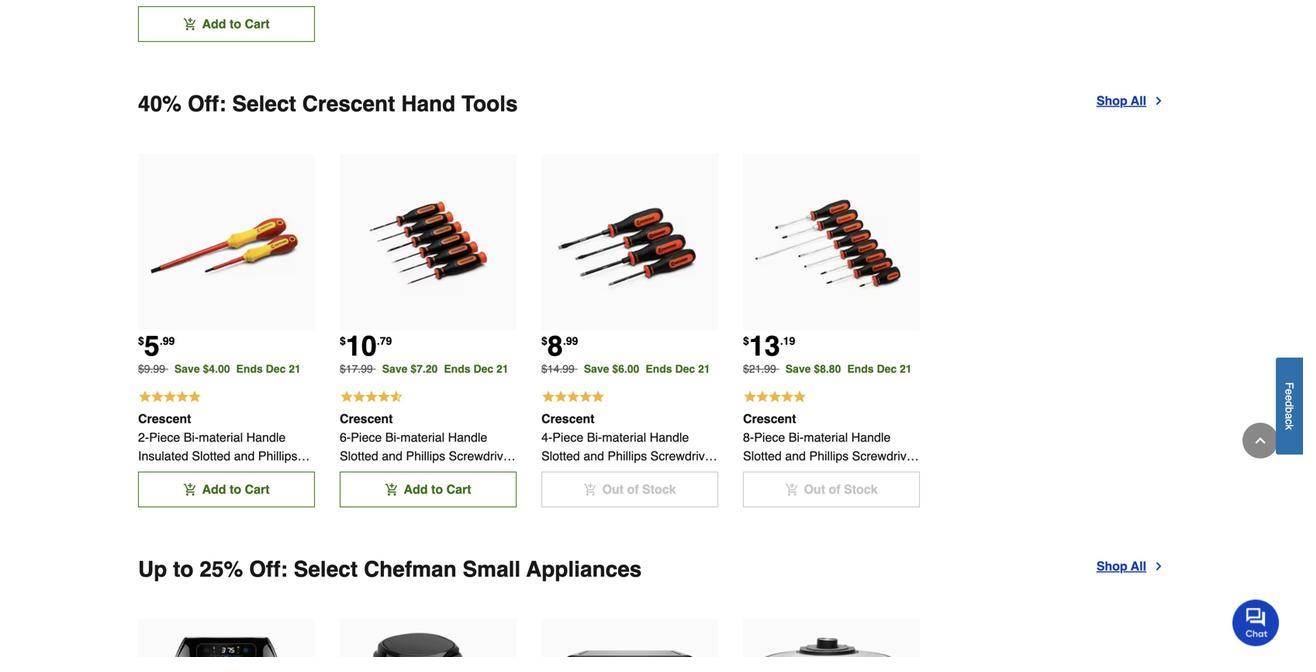 Task type: locate. For each thing, give the bounding box(es) containing it.
ends right "$7.20"
[[444, 363, 471, 375]]

19
[[784, 335, 796, 347]]

cart add image inside out of stock button
[[584, 484, 596, 496]]

ends for 5
[[236, 363, 263, 375]]

up
[[138, 557, 167, 582]]

99 right 5
[[163, 335, 175, 347]]

handle
[[246, 430, 286, 445], [448, 430, 488, 445], [650, 430, 689, 445], [852, 430, 891, 445]]

phillips for 8
[[608, 449, 647, 463]]

1 shop from the top
[[1097, 94, 1128, 108]]

4 material from the left
[[804, 430, 848, 445]]

. for 13
[[781, 335, 784, 347]]

dec for 8
[[676, 363, 695, 375]]

bi- inside crescent 8-piece bi-material handle slotted and phillips screwdriver set
[[789, 430, 804, 445]]

crescent inside crescent 6-piece bi-material handle slotted and phillips screwdriver set
[[340, 412, 393, 426]]

2 and from the left
[[382, 449, 403, 463]]

out
[[603, 482, 624, 497], [804, 482, 826, 497]]

2 dec from the left
[[474, 363, 494, 375]]

3 phillips from the left
[[608, 449, 647, 463]]

5
[[144, 330, 160, 363]]

1 horizontal spatial stock
[[844, 482, 878, 497]]

shop all link
[[1097, 92, 1166, 110], [1097, 557, 1166, 576]]

$ up $21.99 at the right bottom of page
[[743, 335, 750, 347]]

99 right 8
[[566, 335, 578, 347]]

1 horizontal spatial out of stock
[[804, 482, 878, 497]]

1 all from the top
[[1131, 94, 1147, 108]]

2 chevron right image from the top
[[1153, 560, 1166, 573]]

set for 10
[[340, 468, 359, 482]]

$ up $14.99 at the left of the page
[[542, 335, 548, 347]]

bi- right 6-
[[385, 430, 401, 445]]

. inside $ 13 . 19
[[781, 335, 784, 347]]

4 21 from the left
[[900, 363, 912, 375]]

0 horizontal spatial 99
[[163, 335, 175, 347]]

round mini belgian waffle maker image
[[743, 619, 920, 657]]

crescent 2-piece bi-material handle insulated slotted and phillips screwdriver set
[[138, 412, 298, 482]]

0 vertical spatial chevron right image
[[1153, 95, 1166, 107]]

piece for 5
[[149, 430, 180, 445]]

screwdriver for 8
[[651, 449, 716, 463]]

4 slotted from the left
[[743, 449, 782, 463]]

save for 5
[[175, 363, 200, 375]]

piece down $21.99 at the right bottom of page
[[755, 430, 786, 445]]

off:
[[188, 92, 226, 117], [249, 557, 288, 582]]

material
[[199, 430, 243, 445], [401, 430, 445, 445], [602, 430, 647, 445], [804, 430, 848, 445]]

0 horizontal spatial out
[[603, 482, 624, 497]]

2 of from the left
[[829, 482, 841, 497]]

set inside crescent 4-piece bi-material handle slotted and phillips screwdriver set
[[542, 468, 560, 482]]

and for 10
[[382, 449, 403, 463]]

all
[[1131, 94, 1147, 108], [1131, 559, 1147, 574]]

material down "$7.20"
[[401, 430, 445, 445]]

add to cart for 5
[[202, 482, 270, 497]]

$ 13 . 19
[[743, 330, 796, 363]]

1 slotted from the left
[[192, 449, 231, 463]]

ends
[[236, 363, 263, 375], [444, 363, 471, 375], [646, 363, 673, 375], [848, 363, 874, 375]]

2 shop all from the top
[[1097, 559, 1147, 574]]

piece down $17.99
[[351, 430, 382, 445]]

off: right 25%
[[249, 557, 288, 582]]

1 vertical spatial shop
[[1097, 559, 1128, 574]]

4-piece bi-material handle slotted and phillips screwdriver set image
[[542, 154, 719, 331]]

slotted inside crescent 6-piece bi-material handle slotted and phillips screwdriver set
[[340, 449, 379, 463]]

1 99 from the left
[[163, 335, 175, 347]]

1 21 from the left
[[289, 363, 301, 375]]

2 out from the left
[[804, 482, 826, 497]]

4-
[[542, 430, 553, 445]]

piece inside crescent 6-piece bi-material handle slotted and phillips screwdriver set
[[351, 430, 382, 445]]

handle inside crescent 6-piece bi-material handle slotted and phillips screwdriver set
[[448, 430, 488, 445]]

add to cart button for 5
[[138, 472, 315, 508]]

save
[[175, 363, 200, 375], [382, 363, 408, 375], [584, 363, 610, 375], [786, 363, 811, 375]]

out of stock for 8
[[603, 482, 676, 497]]

1 material from the left
[[199, 430, 243, 445]]

chevron right image for 40% off: select crescent hand tools
[[1153, 95, 1166, 107]]

add for 10
[[404, 482, 428, 497]]

$ for 10
[[340, 335, 346, 347]]

2 shop all link from the top
[[1097, 557, 1166, 576]]

crescent for 10
[[340, 412, 393, 426]]

add for 5
[[202, 482, 226, 497]]

handle inside crescent 8-piece bi-material handle slotted and phillips screwdriver set
[[852, 430, 891, 445]]

piece inside crescent 8-piece bi-material handle slotted and phillips screwdriver set
[[755, 430, 786, 445]]

save $8.80 ends dec 21
[[786, 363, 912, 375]]

$
[[138, 335, 144, 347], [340, 335, 346, 347], [542, 335, 548, 347], [743, 335, 750, 347]]

$ for 5
[[138, 335, 144, 347]]

shop
[[1097, 94, 1128, 108], [1097, 559, 1128, 574]]

ends right $4.00
[[236, 363, 263, 375]]

of down crescent 8-piece bi-material handle slotted and phillips screwdriver set
[[829, 482, 841, 497]]

dec right $8.80
[[877, 363, 897, 375]]

phillips inside crescent 8-piece bi-material handle slotted and phillips screwdriver set
[[810, 449, 849, 463]]

6-
[[340, 430, 351, 445]]

2 handle from the left
[[448, 430, 488, 445]]

3 bi- from the left
[[587, 430, 602, 445]]

to
[[230, 17, 241, 31], [230, 482, 241, 497], [431, 482, 443, 497], [173, 557, 194, 582]]

1 save from the left
[[175, 363, 200, 375]]

screwdriver inside crescent 8-piece bi-material handle slotted and phillips screwdriver set
[[853, 449, 918, 463]]

1 horizontal spatial off:
[[249, 557, 288, 582]]

piece up insulated
[[149, 430, 180, 445]]

4 phillips from the left
[[810, 449, 849, 463]]

8-piece bi-material handle slotted and phillips screwdriver set image
[[743, 154, 920, 331]]

. inside $ 5 . 99
[[160, 335, 163, 347]]

3 . from the left
[[563, 335, 566, 347]]

f e e d b a c k
[[1284, 383, 1296, 430]]

6-piece bi-material handle slotted and phillips screwdriver set image
[[340, 154, 517, 331]]

f e e d b a c k button
[[1277, 358, 1304, 455]]

add to cart
[[202, 17, 270, 31], [202, 482, 270, 497], [404, 482, 471, 497]]

material down the '$6.00'
[[602, 430, 647, 445]]

crescent for 5
[[138, 412, 191, 426]]

and inside crescent 4-piece bi-material handle slotted and phillips screwdriver set
[[584, 449, 605, 463]]

all for 40% off: select crescent hand tools
[[1131, 94, 1147, 108]]

21
[[289, 363, 301, 375], [497, 363, 509, 375], [698, 363, 711, 375], [900, 363, 912, 375]]

.
[[160, 335, 163, 347], [377, 335, 380, 347], [563, 335, 566, 347], [781, 335, 784, 347]]

out of stock
[[603, 482, 676, 497], [804, 482, 878, 497]]

bi- inside crescent 4-piece bi-material handle slotted and phillips screwdriver set
[[587, 430, 602, 445]]

4 and from the left
[[786, 449, 806, 463]]

21 for 10
[[497, 363, 509, 375]]

slotted for 8
[[542, 449, 580, 463]]

99 inside $ 5 . 99
[[163, 335, 175, 347]]

cart add image
[[183, 18, 196, 30], [183, 484, 196, 496], [385, 484, 398, 496], [584, 484, 596, 496]]

e up "b"
[[1284, 395, 1296, 401]]

out right cart add icon
[[804, 482, 826, 497]]

screwdriver inside crescent 6-piece bi-material handle slotted and phillips screwdriver set
[[449, 449, 515, 463]]

add
[[202, 17, 226, 31], [202, 482, 226, 497], [404, 482, 428, 497]]

material inside crescent 4-piece bi-material handle slotted and phillips screwdriver set
[[602, 430, 647, 445]]

k
[[1284, 425, 1296, 430]]

3 $ from the left
[[542, 335, 548, 347]]

handle inside crescent 4-piece bi-material handle slotted and phillips screwdriver set
[[650, 430, 689, 445]]

1 vertical spatial shop all link
[[1097, 557, 1166, 576]]

2 material from the left
[[401, 430, 445, 445]]

stock
[[643, 482, 676, 497], [844, 482, 878, 497]]

handle down save $8.80 ends dec 21
[[852, 430, 891, 445]]

1 horizontal spatial 99
[[566, 335, 578, 347]]

material for 5
[[199, 430, 243, 445]]

$ up $17.99
[[340, 335, 346, 347]]

$7.20
[[411, 363, 438, 375]]

2 slotted from the left
[[340, 449, 379, 463]]

79
[[380, 335, 392, 347]]

chevron up image
[[1253, 433, 1269, 449]]

bi- for 13
[[789, 430, 804, 445]]

bi- right 4- at the left bottom of page
[[587, 430, 602, 445]]

piece
[[149, 430, 180, 445], [351, 430, 382, 445], [553, 430, 584, 445], [755, 430, 786, 445]]

save left "$7.20"
[[382, 363, 408, 375]]

3 and from the left
[[584, 449, 605, 463]]

of down crescent 4-piece bi-material handle slotted and phillips screwdriver set
[[627, 482, 639, 497]]

1 dec from the left
[[266, 363, 286, 375]]

bi- inside crescent 6-piece bi-material handle slotted and phillips screwdriver set
[[385, 430, 401, 445]]

$ inside $ 10 . 79
[[340, 335, 346, 347]]

0 horizontal spatial out of stock
[[603, 482, 676, 497]]

1 handle from the left
[[246, 430, 286, 445]]

small
[[463, 557, 521, 582]]

1 out from the left
[[603, 482, 624, 497]]

0 vertical spatial shop
[[1097, 94, 1128, 108]]

1 horizontal spatial out
[[804, 482, 826, 497]]

$6.00
[[613, 363, 640, 375]]

1 horizontal spatial of
[[829, 482, 841, 497]]

slotted
[[192, 449, 231, 463], [340, 449, 379, 463], [542, 449, 580, 463], [743, 449, 782, 463]]

and
[[234, 449, 255, 463], [382, 449, 403, 463], [584, 449, 605, 463], [786, 449, 806, 463]]

2 out of stock from the left
[[804, 482, 878, 497]]

phillips for 10
[[406, 449, 446, 463]]

bi- for 10
[[385, 430, 401, 445]]

e
[[1284, 389, 1296, 395], [1284, 395, 1296, 401]]

1 e from the top
[[1284, 389, 1296, 395]]

material inside crescent 6-piece bi-material handle slotted and phillips screwdriver set
[[401, 430, 445, 445]]

1 vertical spatial shop all
[[1097, 559, 1147, 574]]

$ inside $ 13 . 19
[[743, 335, 750, 347]]

handle inside crescent 2-piece bi-material handle insulated slotted and phillips screwdriver set
[[246, 430, 286, 445]]

handle down save $6.00 ends dec 21
[[650, 430, 689, 445]]

$ 8 . 99
[[542, 330, 578, 363]]

1 horizontal spatial out of stock button
[[743, 472, 920, 508]]

4 handle from the left
[[852, 430, 891, 445]]

99
[[163, 335, 175, 347], [566, 335, 578, 347]]

ends right the '$6.00'
[[646, 363, 673, 375]]

99 inside $ 8 . 99
[[566, 335, 578, 347]]

screwdriver
[[449, 449, 515, 463], [651, 449, 716, 463], [853, 449, 918, 463], [138, 468, 204, 482]]

slotted down 8-
[[743, 449, 782, 463]]

1 chevron right image from the top
[[1153, 95, 1166, 107]]

2 99 from the left
[[566, 335, 578, 347]]

out of stock button
[[542, 472, 719, 508], [743, 472, 920, 508]]

0 horizontal spatial off:
[[188, 92, 226, 117]]

1 stock from the left
[[643, 482, 676, 497]]

and for 13
[[786, 449, 806, 463]]

slotted right insulated
[[192, 449, 231, 463]]

2 bi- from the left
[[385, 430, 401, 445]]

4 bi- from the left
[[789, 430, 804, 445]]

phillips inside crescent 2-piece bi-material handle insulated slotted and phillips screwdriver set
[[258, 449, 298, 463]]

2 piece from the left
[[351, 430, 382, 445]]

material down $8.80
[[804, 430, 848, 445]]

2 . from the left
[[377, 335, 380, 347]]

crescent 8-piece bi-material handle slotted and phillips screwdriver set
[[743, 412, 918, 482]]

2 phillips from the left
[[406, 449, 446, 463]]

ends right $8.80
[[848, 363, 874, 375]]

2 $ from the left
[[340, 335, 346, 347]]

appliances
[[527, 557, 642, 582]]

8
[[548, 330, 563, 363]]

cart for 5
[[245, 482, 270, 497]]

. inside $ 10 . 79
[[377, 335, 380, 347]]

4 dec from the left
[[877, 363, 897, 375]]

1 shop all from the top
[[1097, 94, 1147, 108]]

set inside crescent 6-piece bi-material handle slotted and phillips screwdriver set
[[340, 468, 359, 482]]

phillips inside crescent 4-piece bi-material handle slotted and phillips screwdriver set
[[608, 449, 647, 463]]

21 for 13
[[900, 363, 912, 375]]

c
[[1284, 419, 1296, 425]]

25%
[[200, 557, 243, 582]]

. inside $ 8 . 99
[[563, 335, 566, 347]]

set
[[207, 468, 226, 482], [340, 468, 359, 482], [542, 468, 560, 482], [743, 468, 762, 482]]

slotted inside crescent 8-piece bi-material handle slotted and phillips screwdriver set
[[743, 449, 782, 463]]

dec right $4.00
[[266, 363, 286, 375]]

1 bi- from the left
[[184, 430, 199, 445]]

out of stock down crescent 4-piece bi-material handle slotted and phillips screwdriver set
[[603, 482, 676, 497]]

shop for 40% off: select crescent hand tools
[[1097, 94, 1128, 108]]

stock down crescent 4-piece bi-material handle slotted and phillips screwdriver set
[[643, 482, 676, 497]]

piece down $14.99 at the left of the page
[[553, 430, 584, 445]]

1 out of stock from the left
[[603, 482, 676, 497]]

bi- right 8-
[[789, 430, 804, 445]]

and inside crescent 8-piece bi-material handle slotted and phillips screwdriver set
[[786, 449, 806, 463]]

1 . from the left
[[160, 335, 163, 347]]

piece inside crescent 2-piece bi-material handle insulated slotted and phillips screwdriver set
[[149, 430, 180, 445]]

1 set from the left
[[207, 468, 226, 482]]

set for 13
[[743, 468, 762, 482]]

dec right "$7.20"
[[474, 363, 494, 375]]

2 21 from the left
[[497, 363, 509, 375]]

2 out of stock button from the left
[[743, 472, 920, 508]]

0 vertical spatial off:
[[188, 92, 226, 117]]

save left $4.00
[[175, 363, 200, 375]]

3 slotted from the left
[[542, 449, 580, 463]]

phillips
[[258, 449, 298, 463], [406, 449, 446, 463], [608, 449, 647, 463], [810, 449, 849, 463]]

out down crescent 4-piece bi-material handle slotted and phillips screwdriver set
[[603, 482, 624, 497]]

matte black air fryer - touch control, 1500w, non-stick, programmable, 5-quart capacity, cetlus safety listed, perfect crisping, 98% less oil image
[[340, 619, 517, 657]]

3 dec from the left
[[676, 363, 695, 375]]

1 shop all link from the top
[[1097, 92, 1166, 110]]

3 21 from the left
[[698, 363, 711, 375]]

piece for 10
[[351, 430, 382, 445]]

$ for 13
[[743, 335, 750, 347]]

set for 8
[[542, 468, 560, 482]]

phillips inside crescent 6-piece bi-material handle slotted and phillips screwdriver set
[[406, 449, 446, 463]]

cart
[[245, 17, 270, 31], [245, 482, 270, 497], [447, 482, 471, 497]]

screwdriver for 10
[[449, 449, 515, 463]]

. for 10
[[377, 335, 380, 347]]

slotted inside crescent 4-piece bi-material handle slotted and phillips screwdriver set
[[542, 449, 580, 463]]

1 vertical spatial chevron right image
[[1153, 560, 1166, 573]]

bi- inside crescent 2-piece bi-material handle insulated slotted and phillips screwdriver set
[[184, 430, 199, 445]]

dec right the '$6.00'
[[676, 363, 695, 375]]

save for 8
[[584, 363, 610, 375]]

0 vertical spatial all
[[1131, 94, 1147, 108]]

crescent inside crescent 4-piece bi-material handle slotted and phillips screwdriver set
[[542, 412, 595, 426]]

. for 8
[[563, 335, 566, 347]]

screwdriver inside crescent 4-piece bi-material handle slotted and phillips screwdriver set
[[651, 449, 716, 463]]

stock down crescent 8-piece bi-material handle slotted and phillips screwdriver set
[[844, 482, 878, 497]]

handle for 5
[[246, 430, 286, 445]]

crescent inside crescent 2-piece bi-material handle insulated slotted and phillips screwdriver set
[[138, 412, 191, 426]]

1 $ from the left
[[138, 335, 144, 347]]

chevron right image
[[1153, 95, 1166, 107], [1153, 560, 1166, 573]]

4 set from the left
[[743, 468, 762, 482]]

e up 'd'
[[1284, 389, 1296, 395]]

$17.99
[[340, 363, 373, 375]]

slotted down 6-
[[340, 449, 379, 463]]

set inside crescent 8-piece bi-material handle slotted and phillips screwdriver set
[[743, 468, 762, 482]]

99 for 8
[[566, 335, 578, 347]]

cart add image for 10
[[385, 484, 398, 496]]

1 vertical spatial off:
[[249, 557, 288, 582]]

4 ends from the left
[[848, 363, 874, 375]]

3 material from the left
[[602, 430, 647, 445]]

screwdriver for 13
[[853, 449, 918, 463]]

2 all from the top
[[1131, 559, 1147, 574]]

2 set from the left
[[340, 468, 359, 482]]

material for 8
[[602, 430, 647, 445]]

save left the '$6.00'
[[584, 363, 610, 375]]

$ inside $ 8 . 99
[[542, 335, 548, 347]]

chat invite button image
[[1233, 599, 1280, 647]]

shop all link for 40% off: select crescent hand tools
[[1097, 92, 1166, 110]]

1 phillips from the left
[[258, 449, 298, 463]]

0 vertical spatial shop all
[[1097, 94, 1147, 108]]

handle for 8
[[650, 430, 689, 445]]

4 piece from the left
[[755, 430, 786, 445]]

1 out of stock button from the left
[[542, 472, 719, 508]]

out of stock down crescent 8-piece bi-material handle slotted and phillips screwdriver set
[[804, 482, 878, 497]]

crescent inside crescent 8-piece bi-material handle slotted and phillips screwdriver set
[[743, 412, 797, 426]]

and inside crescent 2-piece bi-material handle insulated slotted and phillips screwdriver set
[[234, 449, 255, 463]]

material for 13
[[804, 430, 848, 445]]

1 ends from the left
[[236, 363, 263, 375]]

save for 10
[[382, 363, 408, 375]]

0 horizontal spatial out of stock button
[[542, 472, 719, 508]]

3 ends from the left
[[646, 363, 673, 375]]

slotted down 4- at the left bottom of page
[[542, 449, 580, 463]]

1 and from the left
[[234, 449, 255, 463]]

slotted for 13
[[743, 449, 782, 463]]

of for 8
[[627, 482, 639, 497]]

1 vertical spatial all
[[1131, 559, 1147, 574]]

2 shop from the top
[[1097, 559, 1128, 574]]

of
[[627, 482, 639, 497], [829, 482, 841, 497]]

4 $ from the left
[[743, 335, 750, 347]]

piece for 8
[[553, 430, 584, 445]]

add to cart button
[[138, 6, 315, 42], [138, 472, 315, 508], [340, 472, 517, 508]]

4 save from the left
[[786, 363, 811, 375]]

0 horizontal spatial stock
[[643, 482, 676, 497]]

cart for 10
[[447, 482, 471, 497]]

3 piece from the left
[[553, 430, 584, 445]]

2 save from the left
[[382, 363, 408, 375]]

3 handle from the left
[[650, 430, 689, 445]]

bi-
[[184, 430, 199, 445], [385, 430, 401, 445], [587, 430, 602, 445], [789, 430, 804, 445]]

material down $4.00
[[199, 430, 243, 445]]

bi- up insulated
[[184, 430, 199, 445]]

save left $8.80
[[786, 363, 811, 375]]

2 ends from the left
[[444, 363, 471, 375]]

crescent
[[302, 92, 395, 117], [138, 412, 191, 426], [340, 412, 393, 426], [542, 412, 595, 426], [743, 412, 797, 426]]

0 vertical spatial shop all link
[[1097, 92, 1166, 110]]

4 . from the left
[[781, 335, 784, 347]]

handle for 10
[[448, 430, 488, 445]]

and inside crescent 6-piece bi-material handle slotted and phillips screwdriver set
[[382, 449, 403, 463]]

all for up to 25% off: select chefman small appliances
[[1131, 559, 1147, 574]]

1 piece from the left
[[149, 430, 180, 445]]

dec for 5
[[266, 363, 286, 375]]

3 save from the left
[[584, 363, 610, 375]]

3 set from the left
[[542, 468, 560, 482]]

handle down save $7.20 ends dec 21
[[448, 430, 488, 445]]

off: right 40%
[[188, 92, 226, 117]]

shop all
[[1097, 94, 1147, 108], [1097, 559, 1147, 574]]

material inside crescent 2-piece bi-material handle insulated slotted and phillips screwdriver set
[[199, 430, 243, 445]]

2 stock from the left
[[844, 482, 878, 497]]

material inside crescent 8-piece bi-material handle slotted and phillips screwdriver set
[[804, 430, 848, 445]]

select
[[232, 92, 296, 117], [294, 557, 358, 582]]

handle down save $4.00 ends dec 21
[[246, 430, 286, 445]]

1 of from the left
[[627, 482, 639, 497]]

$ inside $ 5 . 99
[[138, 335, 144, 347]]

dec
[[266, 363, 286, 375], [474, 363, 494, 375], [676, 363, 695, 375], [877, 363, 897, 375]]

$ up $9.99
[[138, 335, 144, 347]]

piece inside crescent 4-piece bi-material handle slotted and phillips screwdriver set
[[553, 430, 584, 445]]

0 horizontal spatial of
[[627, 482, 639, 497]]

. for 5
[[160, 335, 163, 347]]

$14.99
[[542, 363, 575, 375]]



Task type: vqa. For each thing, say whether or not it's contained in the screenshot.


Task type: describe. For each thing, give the bounding box(es) containing it.
21 for 5
[[289, 363, 301, 375]]

add to cart for 10
[[404, 482, 471, 497]]

ends for 10
[[444, 363, 471, 375]]

out of stock button for 13
[[743, 472, 920, 508]]

piece for 13
[[755, 430, 786, 445]]

hand
[[401, 92, 456, 117]]

save $4.00 ends dec 21
[[175, 363, 301, 375]]

b
[[1284, 407, 1296, 413]]

dec for 13
[[877, 363, 897, 375]]

shop all link for up to 25% off: select chefman small appliances
[[1097, 557, 1166, 576]]

stock for 8
[[643, 482, 676, 497]]

f
[[1284, 383, 1296, 389]]

out for 8
[[603, 482, 624, 497]]

shop all for 40% off: select crescent hand tools
[[1097, 94, 1147, 108]]

slotted inside crescent 2-piece bi-material handle insulated slotted and phillips screwdriver set
[[192, 449, 231, 463]]

cart add image for 8
[[584, 484, 596, 496]]

dec for 10
[[474, 363, 494, 375]]

add to cart button for 10
[[340, 472, 517, 508]]

cart add image for 5
[[183, 484, 196, 496]]

out for 13
[[804, 482, 826, 497]]

set inside crescent 2-piece bi-material handle insulated slotted and phillips screwdriver set
[[207, 468, 226, 482]]

ends for 13
[[848, 363, 874, 375]]

up to 25% off: select chefman small appliances
[[138, 557, 642, 582]]

2 e from the top
[[1284, 395, 1296, 401]]

2-
[[138, 430, 149, 445]]

phillips for 13
[[810, 449, 849, 463]]

scroll to top element
[[1243, 423, 1279, 459]]

save $6.00 ends dec 21
[[584, 363, 711, 375]]

chefman
[[364, 557, 457, 582]]

bi- for 5
[[184, 430, 199, 445]]

shop for up to 25% off: select chefman small appliances
[[1097, 559, 1128, 574]]

shop all for up to 25% off: select chefman small appliances
[[1097, 559, 1147, 574]]

$ 5 . 99
[[138, 330, 175, 363]]

$21.99
[[743, 363, 777, 375]]

crescent 4-piece bi-material handle slotted and phillips screwdriver set
[[542, 412, 716, 482]]

a
[[1284, 413, 1296, 419]]

40%
[[138, 92, 182, 117]]

material for 10
[[401, 430, 445, 445]]

screwdriver inside crescent 2-piece bi-material handle insulated slotted and phillips screwdriver set
[[138, 468, 204, 482]]

stock for 13
[[844, 482, 878, 497]]

tools
[[462, 92, 518, 117]]

$8.80
[[814, 363, 842, 375]]

$ for 8
[[542, 335, 548, 347]]

10
[[346, 330, 377, 363]]

d
[[1284, 401, 1296, 407]]

handle for 13
[[852, 430, 891, 445]]

cart add image
[[786, 484, 798, 496]]

2-piece bi-material handle insulated slotted and phillips screwdriver set image
[[138, 154, 315, 331]]

black air fryer oven 1700w touch control programmable cetlus safety listed - versatile countertop cooking, rapid air heating, healthy meals image
[[138, 619, 315, 657]]

crescent for 13
[[743, 412, 797, 426]]

of for 13
[[829, 482, 841, 497]]

crescent for 8
[[542, 412, 595, 426]]

and for 8
[[584, 449, 605, 463]]

21 for 8
[[698, 363, 711, 375]]

$ 10 . 79
[[340, 330, 392, 363]]

out of stock button for 8
[[542, 472, 719, 508]]

insulated
[[138, 449, 189, 463]]

ends for 8
[[646, 363, 673, 375]]

crescent 6-piece bi-material handle slotted and phillips screwdriver set
[[340, 412, 515, 482]]

$4.00
[[203, 363, 230, 375]]

bi- for 8
[[587, 430, 602, 445]]

1 vertical spatial select
[[294, 557, 358, 582]]

save for 13
[[786, 363, 811, 375]]

3-quart dual zone feature black air fryer image
[[542, 619, 719, 657]]

13
[[750, 330, 781, 363]]

40% off: select crescent hand tools
[[138, 92, 518, 117]]

99 for 5
[[163, 335, 175, 347]]

8-
[[743, 430, 755, 445]]

save $7.20 ends dec 21
[[382, 363, 509, 375]]

out of stock for 13
[[804, 482, 878, 497]]

slotted for 10
[[340, 449, 379, 463]]

chevron right image for up to 25% off: select chefman small appliances
[[1153, 560, 1166, 573]]

$9.99
[[138, 363, 165, 375]]

0 vertical spatial select
[[232, 92, 296, 117]]



